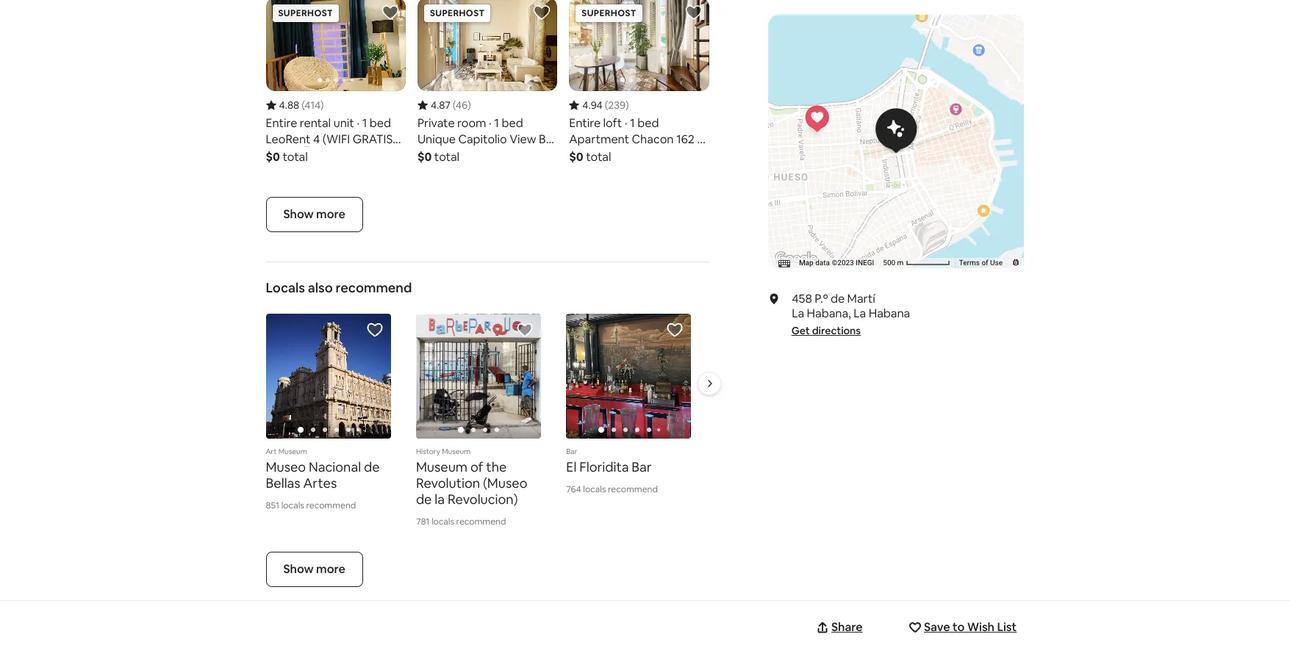 Task type: describe. For each thing, give the bounding box(es) containing it.
revolution
[[416, 475, 480, 492]]

museo
[[266, 459, 306, 476]]

414
[[305, 98, 321, 112]]

total for room
[[435, 149, 460, 165]]

show more for show more button
[[284, 562, 346, 577]]

0 horizontal spatial bar
[[567, 447, 578, 456]]

get directions link
[[792, 324, 861, 338]]

851 locals recommend
[[266, 500, 356, 512]]

terms of use link
[[959, 259, 1003, 267]]

map data ©2023 inegi
[[799, 259, 874, 267]]

500
[[883, 259, 896, 267]]

4.88 ( 414 )
[[279, 98, 324, 112]]

museum of the revolution (museo de la revolucion) link
[[416, 459, 541, 508]]

la
[[435, 491, 445, 508]]

add listing to a list image for entire loft
[[685, 4, 703, 21]]

to
[[953, 620, 965, 635]]

1 for entire rental unit
[[362, 115, 367, 131]]

p.º
[[815, 291, 828, 307]]

save to wish list
[[925, 620, 1018, 635]]

1 horizontal spatial bar
[[632, 459, 652, 476]]

save
[[925, 620, 951, 635]]

history museum museum of the revolution (museo de la revolucion)
[[416, 447, 528, 508]]

entire loft
[[569, 115, 622, 131]]

458
[[792, 291, 812, 307]]

458 p.º de martí la habana, la habana get directions
[[792, 291, 910, 338]]

4.87
[[431, 98, 451, 112]]

private
[[418, 115, 455, 131]]

total for rental
[[283, 149, 308, 165]]

save this item image for museo nacional de bellas artes
[[367, 322, 383, 338]]

habana,
[[807, 306, 851, 321]]

bed for entire loft
[[638, 115, 659, 131]]

inegi
[[856, 259, 874, 267]]

list
[[998, 620, 1018, 635]]

locals for museum of the revolution (museo de la revolucion)
[[432, 516, 455, 528]]

bar el floridita bar
[[567, 447, 652, 476]]

report errors in the road map or imagery to google image
[[1012, 258, 1020, 267]]

500 m button
[[879, 258, 955, 269]]

history
[[416, 447, 441, 456]]

entire for entire loft
[[569, 115, 601, 131]]

artes
[[303, 475, 337, 492]]

group containing private room
[[418, 0, 558, 165]]

de inside history museum museum of the revolution (museo de la revolucion)
[[416, 491, 432, 508]]

more for show more button
[[316, 562, 346, 577]]

save to wish list button
[[907, 613, 1025, 643]]

show more link
[[266, 197, 363, 232]]

( for loft
[[605, 98, 608, 112]]

museum for museo
[[279, 447, 307, 456]]

rental
[[300, 115, 331, 131]]

rating 4.94 out of 5; 239 reviews image
[[569, 98, 629, 112]]

total for loft
[[586, 149, 612, 165]]

$0 total for loft
[[569, 149, 612, 165]]

google image
[[772, 249, 821, 268]]

4.94
[[583, 98, 603, 112]]

bed for entire rental unit
[[370, 115, 391, 131]]

add listing to a list image for private room
[[533, 4, 551, 21]]

bellas
[[266, 475, 301, 492]]

share
[[832, 620, 863, 635]]

rating 4.88 out of 5; 414 reviews image
[[266, 98, 324, 112]]

martí
[[847, 291, 875, 307]]

de inside 458 p.º de martí la habana, la habana get directions
[[831, 291, 845, 307]]

( for rental
[[302, 98, 305, 112]]

data
[[815, 259, 830, 267]]

unit
[[334, 115, 354, 131]]

1 la from the left
[[792, 306, 804, 321]]

more for "show more" link
[[316, 206, 346, 222]]

©2023
[[832, 259, 854, 267]]

781 locals recommend
[[416, 516, 506, 528]]

room
[[458, 115, 487, 131]]

save this item image for museum of the revolution (museo de la revolucion)
[[517, 322, 533, 338]]

revolucion)
[[448, 491, 518, 508]]



Task type: locate. For each thing, give the bounding box(es) containing it.
1 right room
[[494, 115, 499, 131]]

bar up '764 locals recommend'
[[632, 459, 652, 476]]

0 horizontal spatial de
[[364, 459, 380, 476]]

entire for entire rental unit
[[266, 115, 297, 131]]

bar up el
[[567, 447, 578, 456]]

wish
[[968, 620, 995, 635]]

0 horizontal spatial 1
[[362, 115, 367, 131]]

1 1 from the left
[[362, 115, 367, 131]]

more
[[316, 206, 346, 222], [316, 562, 346, 577]]

recommend for 851 locals recommend
[[306, 500, 356, 512]]

map
[[799, 259, 814, 267]]

la
[[792, 306, 804, 321], [854, 306, 866, 321]]

) for room
[[468, 98, 471, 112]]

more inside "show more" link
[[316, 206, 346, 222]]

of inside history museum museum of the revolution (museo de la revolucion)
[[471, 459, 483, 476]]

museum for museum
[[442, 447, 471, 456]]

1 horizontal spatial $0
[[418, 149, 432, 165]]

show for "show more" link
[[284, 206, 314, 222]]

0 horizontal spatial museum
[[279, 447, 307, 456]]

1 horizontal spatial )
[[468, 98, 471, 112]]

art museum museo nacional de bellas artes
[[266, 447, 380, 492]]

show more
[[284, 206, 346, 222], [284, 562, 346, 577]]

1 horizontal spatial 1
[[494, 115, 499, 131]]

4.88
[[279, 98, 300, 112]]

2 more from the top
[[316, 562, 346, 577]]

$0
[[266, 149, 280, 165], [418, 149, 432, 165], [569, 149, 584, 165]]

2 horizontal spatial total
[[586, 149, 612, 165]]

0 horizontal spatial $0 total
[[266, 149, 308, 165]]

terms
[[959, 259, 980, 267]]

$0 for entire rental unit
[[266, 149, 280, 165]]

total down 'entire rental unit'
[[283, 149, 308, 165]]

239
[[608, 98, 626, 112]]

3 $0 total from the left
[[569, 149, 612, 165]]

1 bed
[[362, 115, 391, 131], [494, 115, 523, 131], [630, 115, 659, 131]]

1 ) from the left
[[321, 98, 324, 112]]

show inside button
[[284, 562, 314, 577]]

show more button
[[266, 552, 363, 587]]

la up directions
[[854, 306, 866, 321]]

4.87 ( 46 )
[[431, 98, 471, 112]]

more inside show more button
[[316, 562, 346, 577]]

museum
[[279, 447, 307, 456], [442, 447, 471, 456]]

of left the
[[471, 459, 483, 476]]

bed for private room
[[502, 115, 523, 131]]

1 bed from the left
[[370, 115, 391, 131]]

1 1 bed from the left
[[362, 115, 391, 131]]

$0 total down 'entire rental unit'
[[266, 149, 308, 165]]

) up room
[[468, 98, 471, 112]]

de right p.º
[[831, 291, 845, 307]]

0 horizontal spatial )
[[321, 98, 324, 112]]

locals right 764
[[583, 484, 606, 495]]

1 horizontal spatial save this item image
[[517, 322, 533, 338]]

el
[[567, 459, 577, 476]]

0 horizontal spatial bed
[[370, 115, 391, 131]]

4.94 ( 239 )
[[583, 98, 629, 112]]

2 museum from the left
[[442, 447, 471, 456]]

( right the 4.88
[[302, 98, 305, 112]]

) for loft
[[626, 98, 629, 112]]

group
[[266, 0, 406, 165], [418, 0, 558, 165], [569, 0, 709, 165]]

2 horizontal spatial add listing to a list image
[[685, 4, 703, 21]]

locals right '781' at the left bottom of the page
[[432, 516, 455, 528]]

1 add listing to a list image from the left
[[382, 4, 399, 21]]

group containing entire rental unit
[[266, 0, 406, 165]]

1 show from the top
[[284, 206, 314, 222]]

keyboard shortcuts image
[[778, 260, 790, 267]]

2 add listing to a list image from the left
[[533, 4, 551, 21]]

( for room
[[453, 98, 456, 112]]

764 locals recommend
[[567, 484, 658, 495]]

$0 total for rental
[[266, 149, 308, 165]]

1 more from the top
[[316, 206, 346, 222]]

2 1 from the left
[[494, 115, 499, 131]]

1 $0 total from the left
[[266, 149, 308, 165]]

2 vertical spatial locals
[[432, 516, 455, 528]]

0 vertical spatial more
[[316, 206, 346, 222]]

1 horizontal spatial entire
[[569, 115, 601, 131]]

$0 total down entire loft
[[569, 149, 612, 165]]

0 horizontal spatial total
[[283, 149, 308, 165]]

de left la
[[416, 491, 432, 508]]

500 m
[[883, 259, 906, 267]]

recommend for 764 locals recommend
[[608, 484, 658, 495]]

0 vertical spatial de
[[831, 291, 845, 307]]

museum
[[416, 459, 468, 476]]

)
[[321, 98, 324, 112], [468, 98, 471, 112], [626, 98, 629, 112]]

m
[[897, 259, 904, 267]]

1 vertical spatial more
[[316, 562, 346, 577]]

2 1 bed from the left
[[494, 115, 523, 131]]

2 ( from the left
[[453, 98, 456, 112]]

de inside art museum museo nacional de bellas artes
[[364, 459, 380, 476]]

show more inside button
[[284, 562, 346, 577]]

0 horizontal spatial 1 bed
[[362, 115, 391, 131]]

1 entire from the left
[[266, 115, 297, 131]]

2 horizontal spatial $0 total
[[569, 149, 612, 165]]

$0 total down private
[[418, 149, 460, 165]]

0 vertical spatial bar
[[567, 447, 578, 456]]

(museo
[[483, 475, 528, 492]]

1 horizontal spatial 1 bed
[[494, 115, 523, 131]]

add listing to a list image
[[382, 4, 399, 21], [533, 4, 551, 21], [685, 4, 703, 21]]

locals for el floridita bar
[[583, 484, 606, 495]]

of
[[982, 259, 989, 267], [471, 459, 483, 476]]

locals for museo nacional de bellas artes
[[281, 500, 304, 512]]

1 group from the left
[[266, 0, 406, 165]]

the
[[486, 459, 507, 476]]

$0 down private
[[418, 149, 432, 165]]

1 $0 from the left
[[266, 149, 280, 165]]

) right 4.94
[[626, 98, 629, 112]]

1 bed for entire loft
[[630, 115, 659, 131]]

1 horizontal spatial museum
[[442, 447, 471, 456]]

show
[[284, 206, 314, 222], [284, 562, 314, 577]]

$0 for private room
[[418, 149, 432, 165]]

0 horizontal spatial add listing to a list image
[[382, 4, 399, 21]]

bar
[[567, 447, 578, 456], [632, 459, 652, 476]]

image 1 image
[[266, 0, 406, 91], [266, 0, 406, 91], [418, 0, 558, 91], [418, 0, 558, 91], [569, 0, 709, 91], [569, 0, 709, 91]]

museum inside art museum museo nacional de bellas artes
[[279, 447, 307, 456]]

2 ) from the left
[[468, 98, 471, 112]]

0 horizontal spatial la
[[792, 306, 804, 321]]

$0 down 'entire rental unit'
[[266, 149, 280, 165]]

1 bed right room
[[494, 115, 523, 131]]

1
[[362, 115, 367, 131], [494, 115, 499, 131], [630, 115, 635, 131]]

764
[[567, 484, 582, 495]]

1 bed right unit
[[362, 115, 391, 131]]

get
[[792, 324, 810, 338]]

1 horizontal spatial de
[[416, 491, 432, 508]]

group containing entire loft
[[569, 0, 709, 165]]

save this item image
[[367, 322, 383, 338], [517, 322, 533, 338]]

2 horizontal spatial bed
[[638, 115, 659, 131]]

2 bed from the left
[[502, 115, 523, 131]]

3 group from the left
[[569, 0, 709, 165]]

locals also recommend
[[266, 279, 412, 296]]

locals
[[266, 279, 305, 296]]

0 vertical spatial of
[[982, 259, 989, 267]]

directions
[[813, 324, 861, 338]]

1 for private room
[[494, 115, 499, 131]]

private room
[[418, 115, 487, 131]]

museo nacional de bellas artes link
[[266, 459, 391, 492]]

recommend down el floridita bar link at bottom
[[608, 484, 658, 495]]

image 1 out of 15 total images of this place image
[[467, 78, 508, 91], [467, 78, 508, 91]]

781
[[416, 516, 430, 528]]

habana
[[869, 306, 910, 321]]

3 total from the left
[[586, 149, 612, 165]]

1 horizontal spatial locals
[[432, 516, 455, 528]]

show more for "show more" link
[[284, 206, 346, 222]]

$0 total
[[266, 149, 308, 165], [418, 149, 460, 165], [569, 149, 612, 165]]

1 right loft
[[630, 115, 635, 131]]

2 total from the left
[[435, 149, 460, 165]]

2 horizontal spatial 1
[[630, 115, 635, 131]]

0 horizontal spatial entire
[[266, 115, 297, 131]]

1 horizontal spatial of
[[982, 259, 989, 267]]

recommend down artes on the left
[[306, 500, 356, 512]]

recommend down revolucion)
[[456, 516, 506, 528]]

) up rental
[[321, 98, 324, 112]]

1 for entire loft
[[630, 115, 635, 131]]

el floridita bar link
[[567, 459, 692, 476]]

2 horizontal spatial 1 bed
[[630, 115, 659, 131]]

2 horizontal spatial $0
[[569, 149, 584, 165]]

museum up the museo
[[279, 447, 307, 456]]

save this item image
[[667, 322, 683, 338]]

entire rental unit
[[266, 115, 354, 131]]

bed right loft
[[638, 115, 659, 131]]

rating 4.87 out of 5; 46 reviews image
[[418, 98, 471, 112]]

1 ( from the left
[[302, 98, 305, 112]]

map region
[[758, 0, 1134, 307]]

add listing to a list image for entire rental unit
[[382, 4, 399, 21]]

2 show from the top
[[284, 562, 314, 577]]

entire down the 4.88
[[266, 115, 297, 131]]

1 vertical spatial bar
[[632, 459, 652, 476]]

0 horizontal spatial $0
[[266, 149, 280, 165]]

2 horizontal spatial (
[[605, 98, 608, 112]]

1 bed for entire rental unit
[[362, 115, 391, 131]]

0 vertical spatial show more
[[284, 206, 346, 222]]

1 horizontal spatial (
[[453, 98, 456, 112]]

3 bed from the left
[[638, 115, 659, 131]]

3 add listing to a list image from the left
[[685, 4, 703, 21]]

1 total from the left
[[283, 149, 308, 165]]

show for show more button
[[284, 562, 314, 577]]

recommend
[[336, 279, 412, 296], [608, 484, 658, 495], [306, 500, 356, 512], [456, 516, 506, 528]]

1 vertical spatial locals
[[281, 500, 304, 512]]

) for rental
[[321, 98, 324, 112]]

1 vertical spatial of
[[471, 459, 483, 476]]

locals
[[583, 484, 606, 495], [281, 500, 304, 512], [432, 516, 455, 528]]

1 vertical spatial show more
[[284, 562, 346, 577]]

museum inside history museum museum of the revolution (museo de la revolucion)
[[442, 447, 471, 456]]

(
[[302, 98, 305, 112], [453, 98, 456, 112], [605, 98, 608, 112]]

0 horizontal spatial (
[[302, 98, 305, 112]]

3 1 from the left
[[630, 115, 635, 131]]

2 horizontal spatial )
[[626, 98, 629, 112]]

also
[[308, 279, 333, 296]]

1 horizontal spatial $0 total
[[418, 149, 460, 165]]

( right 4.94
[[605, 98, 608, 112]]

1 save this item image from the left
[[367, 322, 383, 338]]

bed right room
[[502, 115, 523, 131]]

2 horizontal spatial locals
[[583, 484, 606, 495]]

1 horizontal spatial bed
[[502, 115, 523, 131]]

art
[[266, 447, 277, 456]]

0 horizontal spatial of
[[471, 459, 483, 476]]

use
[[990, 259, 1003, 267]]

entire
[[266, 115, 297, 131], [569, 115, 601, 131]]

museum up museum
[[442, 447, 471, 456]]

851
[[266, 500, 280, 512]]

$0 down entire loft
[[569, 149, 584, 165]]

recommend right also
[[336, 279, 412, 296]]

1 bed right loft
[[630, 115, 659, 131]]

image 1 out of 30 total images of this place image
[[316, 78, 356, 91], [316, 78, 356, 91], [619, 78, 660, 91], [619, 78, 660, 91]]

2 $0 from the left
[[418, 149, 432, 165]]

3 ( from the left
[[605, 98, 608, 112]]

2 vertical spatial de
[[416, 491, 432, 508]]

loft
[[604, 115, 622, 131]]

1 horizontal spatial la
[[854, 306, 866, 321]]

1 museum from the left
[[279, 447, 307, 456]]

2 la from the left
[[854, 306, 866, 321]]

( right 4.87 at the left top
[[453, 98, 456, 112]]

recommend for 781 locals recommend
[[456, 516, 506, 528]]

floridita
[[580, 459, 629, 476]]

0 horizontal spatial group
[[266, 0, 406, 165]]

recommend for locals also recommend
[[336, 279, 412, 296]]

3 ) from the left
[[626, 98, 629, 112]]

$0 total for room
[[418, 149, 460, 165]]

de right nacional
[[364, 459, 380, 476]]

3 1 bed from the left
[[630, 115, 659, 131]]

2 save this item image from the left
[[517, 322, 533, 338]]

total down private room
[[435, 149, 460, 165]]

total
[[283, 149, 308, 165], [435, 149, 460, 165], [586, 149, 612, 165]]

0 vertical spatial show
[[284, 206, 314, 222]]

total down entire loft
[[586, 149, 612, 165]]

2 $0 total from the left
[[418, 149, 460, 165]]

bed
[[370, 115, 391, 131], [502, 115, 523, 131], [638, 115, 659, 131]]

3 $0 from the left
[[569, 149, 584, 165]]

1 show more from the top
[[284, 206, 346, 222]]

0 vertical spatial locals
[[583, 484, 606, 495]]

1 vertical spatial show
[[284, 562, 314, 577]]

1 vertical spatial de
[[364, 459, 380, 476]]

1 horizontal spatial group
[[418, 0, 558, 165]]

46
[[456, 98, 468, 112]]

de
[[831, 291, 845, 307], [364, 459, 380, 476], [416, 491, 432, 508]]

nacional
[[309, 459, 361, 476]]

0 horizontal spatial locals
[[281, 500, 304, 512]]

2 group from the left
[[418, 0, 558, 165]]

1 horizontal spatial total
[[435, 149, 460, 165]]

entire down 4.94
[[569, 115, 601, 131]]

0 horizontal spatial save this item image
[[367, 322, 383, 338]]

$0 for entire loft
[[569, 149, 584, 165]]

terms of use
[[959, 259, 1003, 267]]

2 entire from the left
[[569, 115, 601, 131]]

share button
[[814, 613, 870, 643]]

2 horizontal spatial group
[[569, 0, 709, 165]]

of left use
[[982, 259, 989, 267]]

1 bed for private room
[[494, 115, 523, 131]]

1 right unit
[[362, 115, 367, 131]]

2 show more from the top
[[284, 562, 346, 577]]

bed right unit
[[370, 115, 391, 131]]

1 horizontal spatial add listing to a list image
[[533, 4, 551, 21]]

locals right the 851
[[281, 500, 304, 512]]

2 horizontal spatial de
[[831, 291, 845, 307]]

next image
[[705, 379, 714, 388]]

la up get
[[792, 306, 804, 321]]



Task type: vqa. For each thing, say whether or not it's contained in the screenshot.
Any
no



